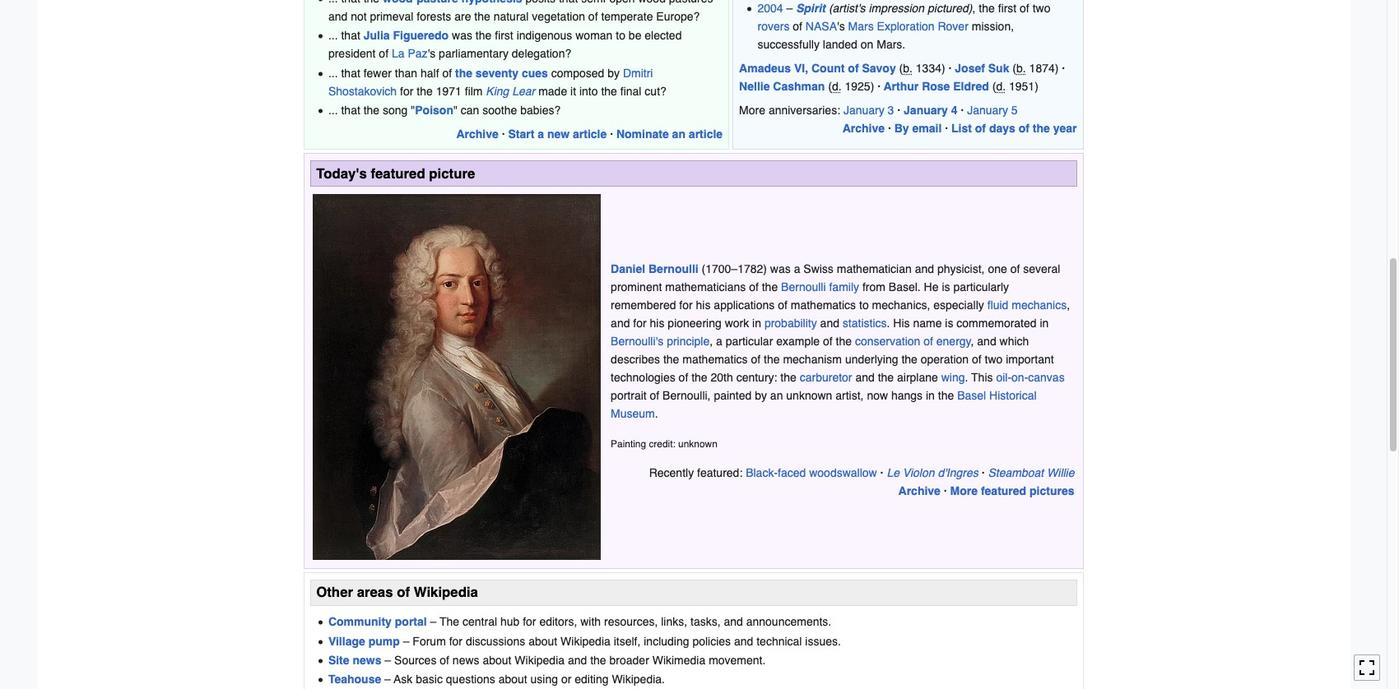 Task type: locate. For each thing, give the bounding box(es) containing it.
his
[[894, 317, 910, 330]]

the up editing
[[590, 654, 607, 668]]

3 ... from the top
[[328, 104, 338, 117]]

0 horizontal spatial was
[[452, 29, 473, 42]]

0 vertical spatial bernoulli
[[649, 262, 699, 275]]

wikipedia up the
[[414, 585, 478, 601]]

featured down steamboat
[[981, 485, 1027, 498]]

1 vertical spatial ...
[[328, 66, 338, 79]]

0 horizontal spatial first
[[495, 29, 514, 42]]

about down discussions
[[483, 654, 512, 668]]

january up days
[[968, 104, 1009, 117]]

historical
[[990, 389, 1037, 402]]

areas
[[357, 585, 393, 601]]

two
[[1033, 2, 1051, 15], [985, 353, 1003, 366]]

more for more featured pictures
[[951, 485, 978, 498]]

family
[[830, 280, 860, 294]]

archive link for start a new article
[[456, 128, 499, 141]]

the down wing
[[938, 389, 954, 402]]

of up 1925)
[[848, 62, 859, 75]]

for down than
[[400, 84, 414, 98]]

archive link
[[843, 122, 885, 135], [456, 128, 499, 141], [899, 485, 941, 498]]

0 horizontal spatial more
[[739, 104, 766, 117]]

january down 1925)
[[844, 104, 885, 117]]

the up applications
[[762, 280, 778, 294]]

basic
[[416, 674, 443, 687]]

1 vertical spatial two
[[985, 353, 1003, 366]]

2 vertical spatial a
[[716, 335, 723, 348]]

cashman
[[773, 80, 825, 93]]

in down mechanics
[[1040, 317, 1049, 330]]

julia
[[364, 29, 390, 42]]

in down airplane
[[926, 389, 935, 402]]

editing
[[575, 674, 609, 687]]

1 horizontal spatial 's
[[837, 20, 845, 33]]

and up bernoulli's
[[611, 317, 630, 330]]

unknown up 'recently featured:'
[[679, 438, 718, 450]]

2 vertical spatial .
[[655, 407, 658, 420]]

the inside 2004 – spirit (artist's impression pictured) , the first of two rovers of nasa 's mars exploration rover
[[979, 2, 995, 15]]

other areas of wikipedia
[[316, 585, 478, 601]]

picture
[[429, 165, 475, 182]]

from
[[863, 280, 886, 294]]

0 horizontal spatial two
[[985, 353, 1003, 366]]

of up basic
[[440, 654, 450, 668]]

" left the can
[[454, 104, 458, 117]]

of up probability
[[778, 298, 788, 312]]

of right areas
[[397, 585, 410, 601]]

1 ... from the top
[[328, 29, 338, 42]]

" right song
[[411, 104, 415, 117]]

of inside carburetor and the airplane wing . this oil-on-canvas portrait of bernoulli, painted by an unknown artist, now hangs in the
[[650, 389, 660, 402]]

of down "technologies"
[[650, 389, 660, 402]]

was inside was the first indigenous woman to be elected president of
[[452, 29, 473, 42]]

and down commemorated
[[978, 335, 997, 348]]

1 vertical spatial an
[[771, 389, 783, 402]]

0 vertical spatial featured
[[371, 165, 425, 182]]

probability link
[[765, 317, 817, 330]]

1 vertical spatial featured
[[981, 485, 1027, 498]]

pastures
[[669, 0, 713, 5]]

final
[[621, 84, 642, 98]]

portal
[[395, 616, 427, 629]]

1 vertical spatial .
[[965, 371, 969, 384]]

1 vertical spatial by
[[755, 389, 767, 402]]

2 news from the left
[[453, 654, 480, 668]]

1 vertical spatial about
[[483, 654, 512, 668]]

1 vertical spatial unknown
[[679, 438, 718, 450]]

1 horizontal spatial d.
[[997, 80, 1006, 93]]

0 vertical spatial first
[[998, 2, 1017, 15]]

article right nominate
[[689, 128, 723, 141]]

1 horizontal spatial to
[[860, 298, 869, 312]]

unknown down the carburetor 'link' in the right of the page
[[787, 389, 833, 402]]

figueredo
[[393, 29, 449, 42]]

poison
[[415, 104, 454, 117]]

cut?
[[645, 84, 667, 98]]

0 horizontal spatial by
[[608, 66, 620, 79]]

principle
[[667, 335, 710, 348]]

and inside (1700–1782) was a swiss mathematician and physicist, one of several prominent mathematicians of the
[[915, 262, 935, 275]]

to inside from basel. he is particularly remembered for his applications of mathematics to mechanics, especially
[[860, 298, 869, 312]]

impression
[[869, 2, 925, 15]]

the up mission,
[[979, 2, 995, 15]]

of up bernoulli, on the bottom of the page
[[679, 371, 689, 384]]

a
[[538, 128, 544, 141], [794, 262, 801, 275], [716, 335, 723, 348]]

b. up 1951)
[[1017, 62, 1027, 75]]

by left dmitri
[[608, 66, 620, 79]]

that for the
[[341, 104, 360, 117]]

1 vertical spatial more
[[951, 485, 978, 498]]

hub
[[501, 616, 520, 629]]

1 horizontal spatial news
[[453, 654, 480, 668]]

2 horizontal spatial in
[[1040, 317, 1049, 330]]

1 horizontal spatial unknown
[[787, 389, 833, 402]]

news down village pump 'link'
[[353, 654, 382, 668]]

painted
[[714, 389, 752, 402]]

daniel
[[611, 262, 646, 275]]

archive link down the can
[[456, 128, 499, 141]]

1 vertical spatial mathematics
[[683, 353, 748, 366]]

0 horizontal spatial news
[[353, 654, 382, 668]]

of
[[1020, 2, 1030, 15], [589, 10, 598, 23], [793, 20, 803, 33], [379, 47, 389, 60], [848, 62, 859, 75], [442, 66, 452, 79], [976, 122, 986, 135], [1019, 122, 1030, 135], [1011, 262, 1020, 275], [749, 280, 759, 294], [778, 298, 788, 312], [823, 335, 833, 348], [924, 335, 934, 348], [751, 353, 761, 366], [972, 353, 982, 366], [679, 371, 689, 384], [650, 389, 660, 402], [397, 585, 410, 601], [440, 654, 450, 668]]

1 horizontal spatial an
[[771, 389, 783, 402]]

2 horizontal spatial january
[[968, 104, 1009, 117]]

2 horizontal spatial .
[[965, 371, 969, 384]]

0 vertical spatial more
[[739, 104, 766, 117]]

archive link down january 3
[[843, 122, 885, 135]]

1 vertical spatial his
[[650, 317, 665, 330]]

1 " from the left
[[411, 104, 415, 117]]

teahouse link
[[328, 674, 381, 687]]

1971
[[436, 84, 462, 98]]

the inside the 'community portal – the central hub for editors, with resources, links, tasks, and announcements. village pump – forum for discussions about wikipedia itself, including policies and technical issues. site news – sources of news about wikipedia and the broader wikimedia movement. teahouse – ask basic questions about using or editing wikipedia.'
[[590, 654, 607, 668]]

0 horizontal spatial featured
[[371, 165, 425, 182]]

a left swiss at right top
[[794, 262, 801, 275]]

2 horizontal spatial a
[[794, 262, 801, 275]]

wikipedia up using
[[515, 654, 565, 668]]

. left this
[[965, 371, 969, 384]]

2 horizontal spatial archive link
[[899, 485, 941, 498]]

unknown inside carburetor and the airplane wing . this oil-on-canvas portrait of bernoulli, painted by an unknown artist, now hangs in the
[[787, 389, 833, 402]]

1 horizontal spatial featured
[[981, 485, 1027, 498]]

more down the d'ingres
[[951, 485, 978, 498]]

2 " from the left
[[454, 104, 458, 117]]

le violon d'ingres link
[[887, 466, 979, 480]]

0 horizontal spatial bernoulli
[[649, 262, 699, 275]]

1 vertical spatial 's
[[428, 47, 436, 60]]

list of days of the year
[[952, 122, 1077, 135]]

0 vertical spatial .
[[887, 317, 890, 330]]

5
[[1012, 104, 1018, 117]]

archive down violon
[[899, 485, 941, 498]]

la
[[392, 47, 405, 60]]

1 horizontal spatial archive link
[[843, 122, 885, 135]]

– down pump
[[385, 654, 391, 668]]

1874)
[[1030, 62, 1059, 75]]

that up president
[[341, 29, 360, 42]]

josef suk ( b. 1874) nellie cashman ( d. 1925)
[[739, 62, 1059, 93]]

soothe
[[483, 104, 517, 117]]

central
[[463, 616, 497, 629]]

b. up arthur
[[903, 62, 913, 75]]

0 vertical spatial ...
[[328, 29, 338, 42]]

the up la paz 's parliamentary delegation?
[[476, 29, 492, 42]]

links,
[[661, 616, 688, 629]]

king
[[486, 84, 509, 98]]

0 vertical spatial to
[[616, 29, 626, 42]]

2 horizontal spatial archive
[[899, 485, 941, 498]]

archive for start a new article
[[456, 128, 499, 141]]

dmitri shostakovich link
[[328, 66, 653, 98]]

2 d. from the left
[[997, 80, 1006, 93]]

of left la
[[379, 47, 389, 60]]

an right nominate
[[672, 128, 686, 141]]

about down editors,
[[529, 635, 558, 648]]

d'ingres
[[938, 466, 979, 480]]

le violon d'ingres
[[887, 466, 979, 480]]

recently
[[649, 466, 694, 480]]

poison link
[[415, 104, 454, 117]]

0 vertical spatial is
[[942, 280, 951, 294]]

0 horizontal spatial .
[[655, 407, 658, 420]]

and inside probability and statistics . his name is commemorated in bernoulli's principle , a particular example of the conservation of energy
[[821, 317, 840, 330]]

1 horizontal spatial a
[[716, 335, 723, 348]]

(artist's
[[829, 2, 866, 15]]

mathematics inside from basel. he is particularly remembered for his applications of mathematics to mechanics, especially
[[791, 298, 856, 312]]

3 january from the left
[[968, 104, 1009, 117]]

the inside was the first indigenous woman to be elected president of
[[476, 29, 492, 42]]

1 vertical spatial a
[[794, 262, 801, 275]]

this
[[972, 371, 993, 384]]

article right new
[[573, 128, 607, 141]]

to up statistics
[[860, 298, 869, 312]]

1 vertical spatial is
[[946, 317, 954, 330]]

is
[[942, 280, 951, 294], [946, 317, 954, 330]]

0 vertical spatial two
[[1033, 2, 1051, 15]]

of inside was the first indigenous woman to be elected president of
[[379, 47, 389, 60]]

0 vertical spatial 's
[[837, 20, 845, 33]]

a left particular
[[716, 335, 723, 348]]

1 horizontal spatial article
[[689, 128, 723, 141]]

rover
[[938, 20, 969, 33]]

2 vertical spatial ...
[[328, 104, 338, 117]]

village pump link
[[328, 635, 400, 648]]

arthur rose eldred ( d. 1951)
[[884, 80, 1039, 93]]

mathematics down bernoulli family "link"
[[791, 298, 856, 312]]

an inside carburetor and the airplane wing . this oil-on-canvas portrait of bernoulli, painted by an unknown artist, now hangs in the
[[771, 389, 783, 402]]

1 vertical spatial bernoulli
[[781, 280, 826, 294]]

archive down the can
[[456, 128, 499, 141]]

the down 'conservation of energy' link
[[902, 353, 918, 366]]

january for january 4
[[904, 104, 948, 117]]

... up president
[[328, 29, 338, 42]]

1 january from the left
[[844, 104, 885, 117]]

1 horizontal spatial .
[[887, 317, 890, 330]]

was left swiss at right top
[[771, 262, 791, 275]]

1 d. from the left
[[832, 80, 842, 93]]

0 vertical spatial was
[[452, 29, 473, 42]]

bernoulli,
[[663, 389, 711, 402]]

wikipedia down with
[[561, 635, 611, 648]]

1 horizontal spatial his
[[696, 298, 711, 312]]

successfully
[[758, 38, 820, 51]]

primeval
[[370, 10, 414, 23]]

savoy
[[862, 62, 896, 75]]

mathematicians
[[665, 280, 746, 294]]

1 horizontal spatial january
[[904, 104, 948, 117]]

1 horizontal spatial archive
[[843, 122, 885, 135]]

temperate
[[601, 10, 653, 23]]

0 horizontal spatial a
[[538, 128, 544, 141]]

eldred
[[954, 80, 990, 93]]

0 vertical spatial his
[[696, 298, 711, 312]]

of right one
[[1011, 262, 1020, 275]]

community portal link
[[328, 616, 427, 629]]

about
[[529, 635, 558, 648], [483, 654, 512, 668], [499, 674, 528, 687]]

for right the hub
[[523, 616, 536, 629]]

0 horizontal spatial archive
[[456, 128, 499, 141]]

2 ... from the top
[[328, 66, 338, 79]]

1 horizontal spatial b.
[[1017, 62, 1027, 75]]

2 january from the left
[[904, 104, 948, 117]]

the inside (1700–1782) was a swiss mathematician and physicist, one of several prominent mathematicians of the
[[762, 280, 778, 294]]

his up "bernoulli's principle" "link"
[[650, 317, 665, 330]]

by down the century:
[[755, 389, 767, 402]]

and left not
[[328, 10, 348, 23]]

and inside posits that semi-open wood pastures and not primeval forests are the natural vegetation of temperate europe?
[[328, 10, 348, 23]]

willie
[[1047, 466, 1075, 480]]

for up bernoulli's
[[633, 317, 647, 330]]

. inside carburetor and the airplane wing . this oil-on-canvas portrait of bernoulli, painted by an unknown artist, now hangs in the
[[965, 371, 969, 384]]

archive link down violon
[[899, 485, 941, 498]]

archive for by email
[[843, 122, 885, 135]]

1 horizontal spatial first
[[998, 2, 1017, 15]]

january 4
[[904, 104, 958, 117]]

two up oil-
[[985, 353, 1003, 366]]

his down mathematicians at top
[[696, 298, 711, 312]]

first down natural
[[495, 29, 514, 42]]

january for january 3
[[844, 104, 885, 117]]

0 horizontal spatial d.
[[832, 80, 842, 93]]

's up landed
[[837, 20, 845, 33]]

on
[[861, 38, 874, 51]]

1 vertical spatial first
[[495, 29, 514, 42]]

1 horizontal spatial more
[[951, 485, 978, 498]]

by email
[[895, 122, 942, 135]]

2 vertical spatial wikipedia
[[515, 654, 565, 668]]

of inside from basel. he is particularly remembered for his applications of mathematics to mechanics, especially
[[778, 298, 788, 312]]

0 vertical spatial mathematics
[[791, 298, 856, 312]]

0 vertical spatial an
[[672, 128, 686, 141]]

0 horizontal spatial article
[[573, 128, 607, 141]]

king lear link
[[486, 84, 535, 98]]

0 horizontal spatial unknown
[[679, 438, 718, 450]]

0 horizontal spatial january
[[844, 104, 885, 117]]

's up half
[[428, 47, 436, 60]]

1 b. from the left
[[903, 62, 913, 75]]

using
[[531, 674, 558, 687]]

and down "underlying"
[[856, 371, 875, 384]]

0 horizontal spatial to
[[616, 29, 626, 42]]

two up the 1874)
[[1033, 2, 1051, 15]]

and down from basel. he is particularly remembered for his applications of mathematics to mechanics, especially
[[821, 317, 840, 330]]

nominate an article link
[[617, 128, 723, 141]]

2 b. from the left
[[1017, 62, 1027, 75]]

0 vertical spatial unknown
[[787, 389, 833, 402]]

and up he
[[915, 262, 935, 275]]

1 horizontal spatial in
[[926, 389, 935, 402]]

bernoulli down swiss at right top
[[781, 280, 826, 294]]

0 vertical spatial wikipedia
[[414, 585, 478, 601]]

1 horizontal spatial by
[[755, 389, 767, 402]]

to left be
[[616, 29, 626, 42]]

nellie cashman link
[[739, 80, 825, 93]]

shostakovich
[[328, 84, 397, 98]]

1 vertical spatial to
[[860, 298, 869, 312]]

, inside , and which describes the mathematics of the mechanism underlying the operation of two important technologies of the 20th century: the
[[972, 335, 974, 348]]

archive link for more featured pictures
[[899, 485, 941, 498]]

days
[[990, 122, 1016, 135]]

that up "vegetation"
[[559, 0, 578, 5]]

d. down the 'amadeus vi, count of savoy ( b. 1334)' at the right of page
[[832, 80, 842, 93]]

1 horizontal spatial was
[[771, 262, 791, 275]]

an down the century:
[[771, 389, 783, 402]]

count
[[812, 62, 845, 75]]

mission,
[[972, 20, 1014, 33]]

1 article from the left
[[573, 128, 607, 141]]

1 horizontal spatial two
[[1033, 2, 1051, 15]]

first up mission,
[[998, 2, 1017, 15]]

of right half
[[442, 66, 452, 79]]

painting
[[611, 438, 646, 450]]

mars.
[[877, 38, 906, 51]]

for down the
[[449, 635, 463, 648]]

january up the email
[[904, 104, 948, 117]]

spirit link
[[796, 2, 826, 15]]

two inside 2004 – spirit (artist's impression pictured) , the first of two rovers of nasa 's mars exploration rover
[[1033, 2, 1051, 15]]

the inside probability and statistics . his name is commemorated in bernoulli's principle , a particular example of the conservation of energy
[[836, 335, 852, 348]]

bernoulli family
[[781, 280, 860, 294]]

for inside from basel. he is particularly remembered for his applications of mathematics to mechanics, especially
[[680, 298, 693, 312]]

0 horizontal spatial archive link
[[456, 128, 499, 141]]

( down 'count'
[[829, 80, 832, 93]]

0 horizontal spatial in
[[753, 317, 762, 330]]

featured for more
[[981, 485, 1027, 498]]

that inside posits that semi-open wood pastures and not primeval forests are the natural vegetation of temperate europe?
[[559, 0, 578, 5]]

basel
[[958, 389, 987, 402]]

archive
[[843, 122, 885, 135], [456, 128, 499, 141], [899, 485, 941, 498]]

tasks,
[[691, 616, 721, 629]]

d. down suk
[[997, 80, 1006, 93]]

parliamentary
[[439, 47, 509, 60]]

january 5
[[968, 104, 1018, 117]]

news up questions
[[453, 654, 480, 668]]

one
[[988, 262, 1008, 275]]

of inside the 'community portal – the central hub for editors, with resources, links, tasks, and announcements. village pump – forum for discussions about wikipedia itself, including policies and technical issues. site news – sources of news about wikipedia and the broader wikimedia movement. teahouse – ask basic questions about using or editing wikipedia.'
[[440, 654, 450, 668]]

the right into
[[601, 84, 617, 98]]

0 horizontal spatial b.
[[903, 62, 913, 75]]

for up pioneering
[[680, 298, 693, 312]]

0 horizontal spatial "
[[411, 104, 415, 117]]

1 vertical spatial was
[[771, 262, 791, 275]]

1 horizontal spatial "
[[454, 104, 458, 117]]

0 horizontal spatial mathematics
[[683, 353, 748, 366]]

0 vertical spatial about
[[529, 635, 558, 648]]

is up energy
[[946, 317, 954, 330]]

0 horizontal spatial his
[[650, 317, 665, 330]]

he
[[924, 280, 939, 294]]

1 horizontal spatial mathematics
[[791, 298, 856, 312]]



Task type: vqa. For each thing, say whether or not it's contained in the screenshot.
the Amadeus VI,
yes



Task type: describe. For each thing, give the bounding box(es) containing it.
the down mechanism
[[781, 371, 797, 384]]

1 vertical spatial wikipedia
[[561, 635, 611, 648]]

archive for more featured pictures
[[899, 485, 941, 498]]

black-faced woodswallow
[[746, 466, 877, 480]]

it
[[571, 84, 576, 98]]

conservation of energy link
[[855, 335, 972, 348]]

more for more anniversaries:
[[739, 104, 766, 117]]

posits
[[526, 0, 556, 5]]

is inside from basel. he is particularly remembered for his applications of mathematics to mechanics, especially
[[942, 280, 951, 294]]

is inside probability and statistics . his name is commemorated in bernoulli's principle , a particular example of the conservation of energy
[[946, 317, 954, 330]]

amadeus vi, count of savoy ( b. 1334)
[[739, 62, 946, 75]]

, and for his pioneering work in
[[611, 298, 1070, 330]]

on-
[[1012, 371, 1029, 384]]

statistics link
[[843, 317, 887, 330]]

's inside 2004 – spirit (artist's impression pictured) , the first of two rovers of nasa 's mars exploration rover
[[837, 20, 845, 33]]

and inside , and which describes the mathematics of the mechanism underlying the operation of two important technologies of the 20th century: the
[[978, 335, 997, 348]]

from basel. he is particularly remembered for his applications of mathematics to mechanics, especially
[[611, 280, 1010, 312]]

2 vertical spatial about
[[499, 674, 528, 687]]

into
[[580, 84, 598, 98]]

steamboat willie link
[[988, 466, 1075, 480]]

the up the century:
[[764, 353, 780, 366]]

of inside posits that semi-open wood pastures and not primeval forests are the natural vegetation of temperate europe?
[[589, 10, 598, 23]]

the down shostakovich
[[364, 104, 380, 117]]

the left year
[[1033, 122, 1050, 135]]

of up mechanism
[[823, 335, 833, 348]]

more anniversaries:
[[739, 104, 844, 117]]

of down name
[[924, 335, 934, 348]]

especially
[[934, 298, 985, 312]]

black-
[[746, 466, 778, 480]]

pioneering
[[668, 317, 722, 330]]

his inside from basel. he is particularly remembered for his applications of mathematics to mechanics, especially
[[696, 298, 711, 312]]

commemorated
[[957, 317, 1037, 330]]

the up now
[[878, 371, 894, 384]]

( up arthur
[[900, 62, 903, 75]]

first inside 2004 – spirit (artist's impression pictured) , the first of two rovers of nasa 's mars exploration rover
[[998, 2, 1017, 15]]

by inside carburetor and the airplane wing . this oil-on-canvas portrait of bernoulli, painted by an unknown artist, now hangs in the
[[755, 389, 767, 402]]

that for fewer
[[341, 66, 360, 79]]

archive link for by email
[[843, 122, 885, 135]]

d. inside the "josef suk ( b. 1874) nellie cashman ( d. 1925)"
[[832, 80, 842, 93]]

the down "bernoulli's principle" "link"
[[664, 353, 680, 366]]

exploration
[[877, 20, 935, 33]]

bernoulli's principle link
[[611, 335, 710, 348]]

– down portal
[[403, 635, 410, 648]]

. inside probability and statistics . his name is commemorated in bernoulli's principle , a particular example of the conservation of energy
[[887, 317, 890, 330]]

ask
[[394, 674, 413, 687]]

wood
[[638, 0, 666, 5]]

2004
[[758, 2, 784, 15]]

first inside was the first indigenous woman to be elected president of
[[495, 29, 514, 42]]

0 vertical spatial a
[[538, 128, 544, 141]]

the inside posits that semi-open wood pastures and not primeval forests are the natural vegetation of temperate europe?
[[475, 10, 491, 23]]

( right suk
[[1013, 62, 1017, 75]]

president
[[328, 47, 376, 60]]

year
[[1054, 122, 1077, 135]]

pictured)
[[928, 2, 973, 15]]

1 news from the left
[[353, 654, 382, 668]]

artist,
[[836, 389, 864, 402]]

delegation?
[[512, 47, 572, 60]]

rose
[[922, 80, 950, 93]]

start a new article
[[508, 128, 607, 141]]

mathematics inside , and which describes the mathematics of the mechanism underlying the operation of two important technologies of the 20th century: the
[[683, 353, 748, 366]]

la paz 's parliamentary delegation?
[[392, 47, 572, 60]]

2 article from the left
[[689, 128, 723, 141]]

– left the
[[430, 616, 437, 629]]

of up the century:
[[751, 353, 761, 366]]

conservation
[[855, 335, 921, 348]]

woodswallow
[[810, 466, 877, 480]]

mission, successfully landed on mars.
[[758, 20, 1014, 51]]

... for ... that fewer than half of the seventy cues composed by
[[328, 66, 338, 79]]

discussions
[[466, 635, 526, 648]]

nasa link
[[806, 20, 837, 33]]

semi-
[[581, 0, 610, 5]]

basel historical museum link
[[611, 389, 1037, 420]]

, inside probability and statistics . his name is commemorated in bernoulli's principle , a particular example of the conservation of energy
[[710, 335, 713, 348]]

energy
[[937, 335, 972, 348]]

of up applications
[[749, 280, 759, 294]]

recently featured:
[[649, 466, 746, 480]]

fewer
[[364, 66, 392, 79]]

daniel bernoulli image
[[312, 194, 601, 560]]

1 horizontal spatial bernoulli
[[781, 280, 826, 294]]

and inside , and for his pioneering work in
[[611, 317, 630, 330]]

in inside , and for his pioneering work in
[[753, 317, 762, 330]]

that for semi-
[[559, 0, 578, 5]]

with
[[581, 616, 601, 629]]

and inside carburetor and the airplane wing . this oil-on-canvas portrait of bernoulli, painted by an unknown artist, now hangs in the
[[856, 371, 875, 384]]

a inside (1700–1782) was a swiss mathematician and physicist, one of several prominent mathematicians of the
[[794, 262, 801, 275]]

nominate an article
[[617, 128, 723, 141]]

announcements.
[[747, 616, 832, 629]]

... for ... that julia figueredo
[[328, 29, 338, 42]]

the seventy cues link
[[455, 66, 548, 79]]

2004 link
[[758, 2, 784, 15]]

technologies
[[611, 371, 676, 384]]

that for julia
[[341, 29, 360, 42]]

issues.
[[806, 635, 841, 648]]

january 3 link
[[844, 104, 895, 117]]

and up or at the bottom left of the page
[[568, 654, 587, 668]]

europe?
[[657, 10, 700, 23]]

3
[[888, 104, 895, 117]]

featured for today's
[[371, 165, 425, 182]]

the up film
[[455, 66, 473, 79]]

credit:
[[649, 438, 676, 450]]

of right days
[[1019, 122, 1030, 135]]

a inside probability and statistics . his name is commemorated in bernoulli's principle , a particular example of the conservation of energy
[[716, 335, 723, 348]]

nellie
[[739, 80, 770, 93]]

new
[[547, 128, 570, 141]]

can
[[461, 104, 480, 117]]

applications
[[714, 298, 775, 312]]

of right list
[[976, 122, 986, 135]]

composed
[[551, 66, 605, 79]]

posits that semi-open wood pastures and not primeval forests are the natural vegetation of temperate europe?
[[328, 0, 713, 23]]

1925)
[[845, 80, 875, 93]]

fluid mechanics
[[988, 298, 1067, 312]]

b. inside the "josef suk ( b. 1874) nellie cashman ( d. 1925)"
[[1017, 62, 1027, 75]]

pictures
[[1030, 485, 1075, 498]]

painting credit: unknown
[[611, 438, 718, 450]]

particularly
[[954, 280, 1010, 294]]

... for ... that the song " poison " can soothe babies?
[[328, 104, 338, 117]]

0 horizontal spatial 's
[[428, 47, 436, 60]]

fluid mechanics link
[[988, 298, 1067, 312]]

list
[[952, 122, 972, 135]]

, inside , and for his pioneering work in
[[1067, 298, 1070, 312]]

dmitri
[[623, 66, 653, 79]]

january for january 5
[[968, 104, 1009, 117]]

– left ask
[[385, 674, 391, 687]]

, and which describes the mathematics of the mechanism underlying the operation of two important technologies of the 20th century: the
[[611, 335, 1054, 384]]

violon
[[903, 466, 935, 480]]

mathematician
[[837, 262, 912, 275]]

natural
[[494, 10, 529, 23]]

paz
[[408, 47, 428, 60]]

, inside 2004 – spirit (artist's impression pictured) , the first of two rovers of nasa 's mars exploration rover
[[973, 2, 976, 15]]

(1700–1782) was a swiss mathematician and physicist, one of several prominent mathematicians of the
[[611, 262, 1061, 294]]

20th
[[711, 371, 733, 384]]

to inside was the first indigenous woman to be elected president of
[[616, 29, 626, 42]]

today's featured picture
[[316, 165, 475, 182]]

was inside (1700–1782) was a swiss mathematician and physicist, one of several prominent mathematicians of the
[[771, 262, 791, 275]]

(1700–1782)
[[702, 262, 767, 275]]

pump
[[369, 635, 400, 648]]

song
[[383, 104, 408, 117]]

steamboat
[[988, 466, 1044, 480]]

fullscreen image
[[1359, 661, 1376, 677]]

0 horizontal spatial an
[[672, 128, 686, 141]]

arthur
[[884, 80, 919, 93]]

– inside 2004 – spirit (artist's impression pictured) , the first of two rovers of nasa 's mars exploration rover
[[787, 2, 793, 15]]

two inside , and which describes the mathematics of the mechanism underlying the operation of two important technologies of the 20th century: the
[[985, 353, 1003, 366]]

january 4 link
[[904, 104, 958, 117]]

steamboat willie
[[988, 466, 1075, 480]]

the up bernoulli, on the bottom of the page
[[692, 371, 708, 384]]

of up successfully
[[793, 20, 803, 33]]

( down suk
[[993, 80, 997, 93]]

for inside , and for his pioneering work in
[[633, 317, 647, 330]]

rovers link
[[758, 20, 790, 33]]

site
[[328, 654, 350, 668]]

century:
[[737, 371, 778, 384]]

and up the movement.
[[734, 635, 754, 648]]

in inside probability and statistics . his name is commemorated in bernoulli's principle , a particular example of the conservation of energy
[[1040, 317, 1049, 330]]

the down half
[[417, 84, 433, 98]]

and right the tasks,
[[724, 616, 743, 629]]

of up the 1874)
[[1020, 2, 1030, 15]]

probability and statistics . his name is commemorated in bernoulli's principle , a particular example of the conservation of energy
[[611, 317, 1049, 348]]

itself,
[[614, 635, 641, 648]]

in inside carburetor and the airplane wing . this oil-on-canvas portrait of bernoulli, painted by an unknown artist, now hangs in the
[[926, 389, 935, 402]]

his inside , and for his pioneering work in
[[650, 317, 665, 330]]

including
[[644, 635, 690, 648]]

of up this
[[972, 353, 982, 366]]

0 vertical spatial by
[[608, 66, 620, 79]]



